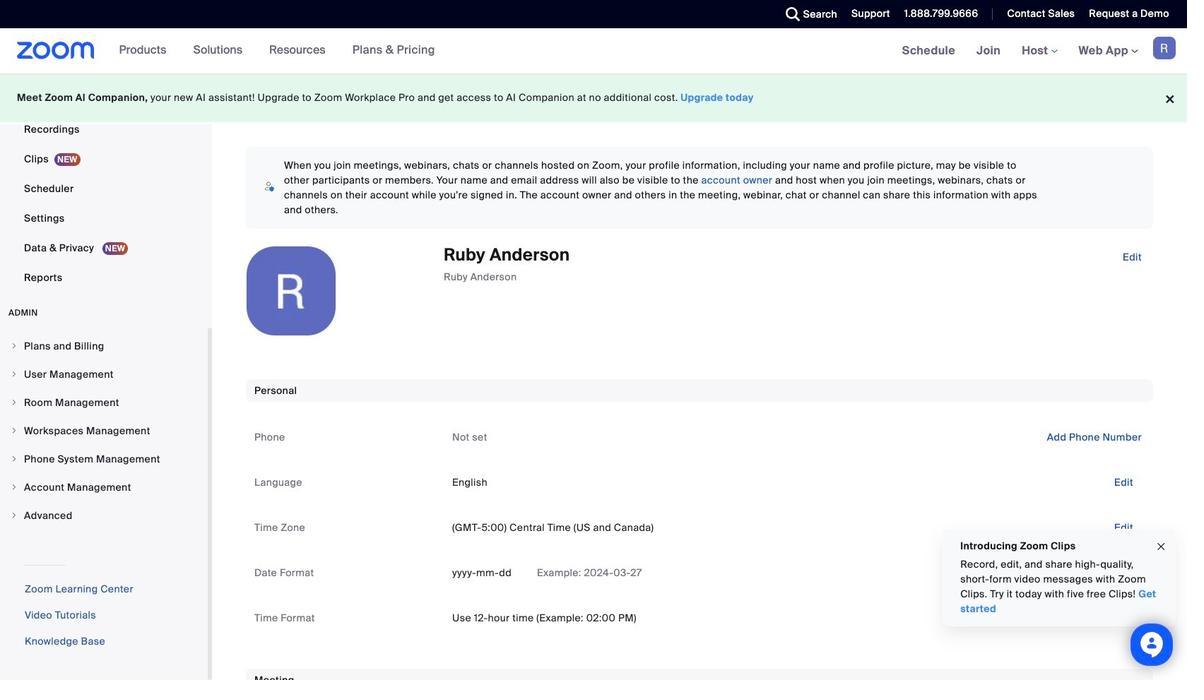 Task type: vqa. For each thing, say whether or not it's contained in the screenshot.
(GMT-5:00) EASTERN TIME (US AND CANADA)
no



Task type: locate. For each thing, give the bounding box(es) containing it.
right image
[[10, 370, 18, 379], [10, 455, 18, 464], [10, 483, 18, 492], [10, 512, 18, 520]]

3 right image from the top
[[10, 483, 18, 492]]

1 right image from the top
[[10, 342, 18, 351]]

4 menu item from the top
[[0, 418, 208, 445]]

user photo image
[[247, 247, 336, 336]]

edit user photo image
[[280, 285, 303, 298]]

admin menu menu
[[0, 333, 208, 531]]

1 menu item from the top
[[0, 333, 208, 360]]

right image for sixth 'menu item' from the bottom
[[10, 370, 18, 379]]

3 menu item from the top
[[0, 389, 208, 416]]

3 right image from the top
[[10, 427, 18, 435]]

4 right image from the top
[[10, 512, 18, 520]]

7 menu item from the top
[[0, 503, 208, 529]]

2 right image from the top
[[10, 455, 18, 464]]

right image
[[10, 342, 18, 351], [10, 399, 18, 407], [10, 427, 18, 435]]

right image for 7th 'menu item' from the top
[[10, 512, 18, 520]]

0 vertical spatial right image
[[10, 342, 18, 351]]

2 vertical spatial right image
[[10, 427, 18, 435]]

menu item
[[0, 333, 208, 360], [0, 361, 208, 388], [0, 389, 208, 416], [0, 418, 208, 445], [0, 446, 208, 473], [0, 474, 208, 501], [0, 503, 208, 529]]

2 right image from the top
[[10, 399, 18, 407]]

1 right image from the top
[[10, 370, 18, 379]]

personal menu menu
[[0, 0, 208, 293]]

right image for 3rd 'menu item' from the bottom
[[10, 455, 18, 464]]

banner
[[0, 28, 1188, 74]]

close image
[[1156, 539, 1167, 555]]

profile picture image
[[1154, 37, 1176, 59]]

1 vertical spatial right image
[[10, 399, 18, 407]]

right image for third 'menu item'
[[10, 399, 18, 407]]

footer
[[0, 74, 1188, 122]]



Task type: describe. For each thing, give the bounding box(es) containing it.
product information navigation
[[109, 28, 446, 74]]

right image for second 'menu item' from the bottom of the admin menu menu
[[10, 483, 18, 492]]

right image for 4th 'menu item' from the bottom of the admin menu menu
[[10, 427, 18, 435]]

5 menu item from the top
[[0, 446, 208, 473]]

2 menu item from the top
[[0, 361, 208, 388]]

meetings navigation
[[892, 28, 1188, 74]]

right image for 7th 'menu item' from the bottom of the admin menu menu
[[10, 342, 18, 351]]

zoom logo image
[[17, 42, 94, 59]]

6 menu item from the top
[[0, 474, 208, 501]]



